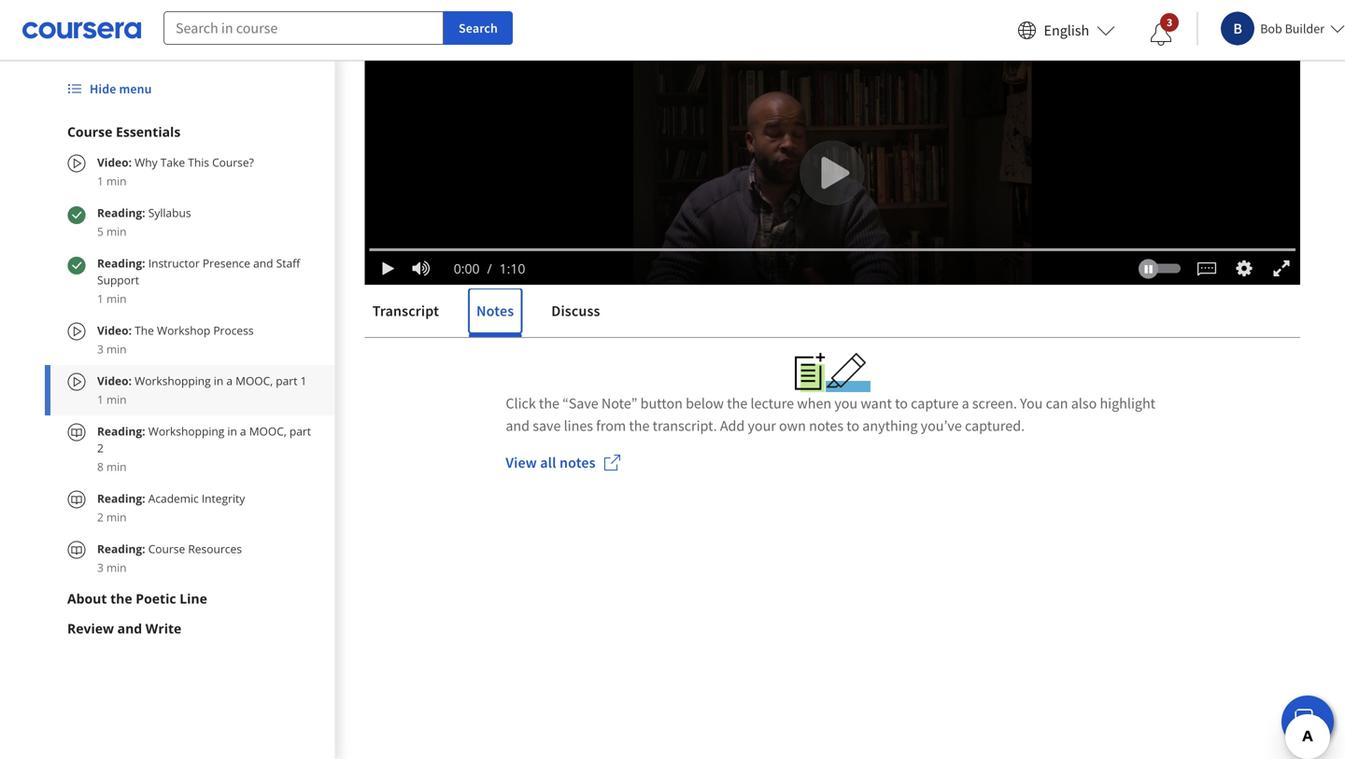 Task type: vqa. For each thing, say whether or not it's contained in the screenshot.


Task type: locate. For each thing, give the bounding box(es) containing it.
course
[[67, 123, 112, 141], [148, 541, 185, 557]]

0 horizontal spatial and
[[117, 620, 142, 637]]

1 horizontal spatial to
[[895, 394, 908, 413]]

min inside reading: syllabus 5 min
[[106, 224, 127, 239]]

8 min from the top
[[106, 560, 127, 575]]

8
[[97, 459, 104, 474]]

reading: for academic integrity
[[97, 491, 145, 506]]

2 inside workshopping in a mooc, part 2
[[97, 440, 104, 456]]

min inside the video: workshopping in a mooc, part 1 1 min
[[106, 392, 127, 407]]

you
[[834, 394, 858, 413]]

and left staff
[[253, 255, 273, 271]]

1 vertical spatial video:
[[97, 323, 132, 338]]

play image
[[379, 261, 398, 276]]

in down the video: workshopping in a mooc, part 1 1 min
[[227, 424, 237, 439]]

min up 8 min
[[106, 392, 127, 407]]

captured.
[[965, 417, 1025, 435]]

button
[[640, 394, 683, 413]]

builder
[[1285, 20, 1324, 37]]

to
[[895, 394, 908, 413], [846, 417, 859, 435]]

workshopping inside the video: workshopping in a mooc, part 1 1 min
[[135, 373, 211, 389]]

course essentials button
[[67, 122, 313, 141]]

3 down 1 min
[[97, 341, 104, 357]]

3 up about
[[97, 560, 104, 575]]

process
[[213, 323, 254, 338]]

7 min from the top
[[106, 510, 127, 525]]

a left screen.
[[962, 394, 969, 413]]

6 min from the top
[[106, 459, 127, 474]]

notes right all
[[559, 453, 596, 472]]

min right 5
[[106, 224, 127, 239]]

workshopping for workshopping in a mooc, part 1
[[365, 250, 527, 283]]

2 min from the top
[[106, 224, 127, 239]]

0 vertical spatial 2
[[97, 440, 104, 456]]

mooc,
[[577, 250, 654, 283], [235, 373, 273, 389], [249, 424, 287, 439]]

mooc, for workshopping in a mooc, part 2
[[249, 424, 287, 439]]

video:
[[97, 155, 132, 170], [97, 323, 132, 338], [97, 373, 132, 389]]

completed image
[[67, 256, 86, 275]]

2 horizontal spatial and
[[506, 417, 530, 435]]

mooc, down the video: workshopping in a mooc, part 1 1 min
[[249, 424, 287, 439]]

1 horizontal spatial and
[[253, 255, 273, 271]]

about
[[67, 590, 107, 608]]

note
[[1256, 257, 1285, 276]]

part for workshopping in a mooc, part 1
[[659, 250, 706, 283]]

video: inside video: the workshop process 3 min
[[97, 323, 132, 338]]

full screen image
[[1270, 259, 1294, 278]]

add
[[720, 417, 745, 435]]

1 vertical spatial 3
[[97, 341, 104, 357]]

1 vertical spatial to
[[846, 417, 859, 435]]

to up anything
[[895, 394, 908, 413]]

0 vertical spatial video:
[[97, 155, 132, 170]]

workshopping
[[365, 250, 527, 283], [135, 373, 211, 389], [148, 424, 224, 439]]

screen.
[[972, 394, 1017, 413]]

1 vertical spatial in
[[214, 373, 223, 389]]

part inside workshopping in a mooc, part 2
[[289, 424, 311, 439]]

reading: up about the poetic line
[[97, 541, 145, 557]]

0 vertical spatial 3
[[1167, 15, 1173, 29]]

in down process
[[214, 373, 223, 389]]

and down about the poetic line
[[117, 620, 142, 637]]

min
[[106, 173, 127, 189], [106, 224, 127, 239], [106, 291, 127, 306], [106, 341, 127, 357], [106, 392, 127, 407], [106, 459, 127, 474], [106, 510, 127, 525], [106, 560, 127, 575]]

in for workshopping in a mooc, part 2
[[227, 424, 237, 439]]

0 vertical spatial in
[[532, 250, 554, 283]]

about the poetic line button
[[67, 589, 313, 608]]

the
[[539, 394, 559, 413], [727, 394, 748, 413], [629, 417, 650, 435], [110, 590, 132, 608]]

mooc, inside workshopping in a mooc, part 2
[[249, 424, 287, 439]]

1 2 from the top
[[97, 440, 104, 456]]

2 vertical spatial workshopping
[[148, 424, 224, 439]]

support
[[97, 272, 139, 288]]

coursera image
[[22, 15, 141, 45]]

0 horizontal spatial in
[[214, 373, 223, 389]]

take notes image
[[795, 353, 826, 392]]

view all notes
[[506, 453, 596, 472]]

1 vertical spatial 2
[[97, 510, 104, 525]]

2
[[97, 440, 104, 456], [97, 510, 104, 525]]

review
[[67, 620, 114, 637]]

2 vertical spatial in
[[227, 424, 237, 439]]

and down click
[[506, 417, 530, 435]]

and inside review and write dropdown button
[[117, 620, 142, 637]]

0 vertical spatial course
[[67, 123, 112, 141]]

2 down 8
[[97, 510, 104, 525]]

notes down the when
[[809, 417, 844, 435]]

min inside "video: why take this course? 1 min"
[[106, 173, 127, 189]]

video: why take this course? 1 min
[[97, 155, 254, 189]]

video: left the
[[97, 323, 132, 338]]

search button
[[444, 11, 513, 45]]

2 vertical spatial 3
[[97, 560, 104, 575]]

video: left "why"
[[97, 155, 132, 170]]

min down 8 min
[[106, 510, 127, 525]]

a down process
[[226, 373, 233, 389]]

the up review and write
[[110, 590, 132, 608]]

1 horizontal spatial notes
[[809, 417, 844, 435]]

0 vertical spatial workshopping
[[365, 250, 527, 283]]

3 inside reading: course resources 3 min
[[97, 560, 104, 575]]

when
[[797, 394, 831, 413]]

reading: inside reading: syllabus 5 min
[[97, 205, 145, 220]]

min up reading: syllabus 5 min at the top left
[[106, 173, 127, 189]]

0 horizontal spatial notes
[[559, 453, 596, 472]]

transcript
[[372, 302, 439, 320]]

4 min from the top
[[106, 341, 127, 357]]

0 horizontal spatial course
[[67, 123, 112, 141]]

1 vertical spatial notes
[[559, 453, 596, 472]]

3 button
[[1135, 12, 1187, 57]]

video: inside "video: why take this course? 1 min"
[[97, 155, 132, 170]]

reading: up the "support"
[[97, 255, 148, 271]]

workshopping for workshopping in a mooc, part 2
[[148, 424, 224, 439]]

reading: down 8 min
[[97, 491, 145, 506]]

in right 1 minutes 10 seconds element
[[532, 250, 554, 283]]

1 min
[[97, 291, 127, 306]]

about the poetic line
[[67, 590, 207, 608]]

min down the "support"
[[106, 291, 127, 306]]

2 vertical spatial part
[[289, 424, 311, 439]]

reading: syllabus 5 min
[[97, 205, 191, 239]]

8 min
[[97, 459, 127, 474]]

2 vertical spatial and
[[117, 620, 142, 637]]

click the "save note" button below the lecture when you want to capture a screen. you can also highlight and save lines from the transcript. add your own notes to anything you've captured.
[[506, 394, 1155, 435]]

1 horizontal spatial in
[[227, 424, 237, 439]]

min right 8
[[106, 459, 127, 474]]

notes
[[809, 417, 844, 435], [559, 453, 596, 472]]

1 vertical spatial course
[[148, 541, 185, 557]]

2 vertical spatial video:
[[97, 373, 132, 389]]

reading: up 5
[[97, 205, 145, 220]]

bob builder
[[1260, 20, 1324, 37]]

1 video: from the top
[[97, 155, 132, 170]]

min inside video: the workshop process 3 min
[[106, 341, 127, 357]]

video: for video: why take this course? 1 min
[[97, 155, 132, 170]]

search
[[459, 20, 498, 36]]

5 min from the top
[[106, 392, 127, 407]]

1 vertical spatial part
[[276, 373, 297, 389]]

staff
[[276, 255, 300, 271]]

2 vertical spatial mooc,
[[249, 424, 287, 439]]

reading: inside reading: course resources 3 min
[[97, 541, 145, 557]]

0:00
[[454, 260, 480, 277]]

min up about the poetic line
[[106, 560, 127, 575]]

reading: course resources 3 min
[[97, 541, 242, 575]]

1 horizontal spatial course
[[148, 541, 185, 557]]

2 2 from the top
[[97, 510, 104, 525]]

academic
[[148, 491, 199, 506]]

mooc, down process
[[235, 373, 273, 389]]

reading: inside reading: academic integrity 2 min
[[97, 491, 145, 506]]

to down you
[[846, 417, 859, 435]]

3
[[1167, 15, 1173, 29], [97, 341, 104, 357], [97, 560, 104, 575]]

1 reading: from the top
[[97, 205, 145, 220]]

in
[[532, 250, 554, 283], [214, 373, 223, 389], [227, 424, 237, 439]]

/
[[487, 260, 492, 277]]

the
[[135, 323, 154, 338]]

course down reading: academic integrity 2 min
[[148, 541, 185, 557]]

1:10
[[499, 260, 525, 277]]

2 up 8
[[97, 440, 104, 456]]

video: down video: the workshop process 3 min in the left of the page
[[97, 373, 132, 389]]

3 left the b
[[1167, 15, 1173, 29]]

min down 1 min
[[106, 341, 127, 357]]

video: inside the video: workshopping in a mooc, part 1 1 min
[[97, 373, 132, 389]]

0 vertical spatial notes
[[809, 417, 844, 435]]

notes
[[476, 302, 514, 320]]

part
[[659, 250, 706, 283], [276, 373, 297, 389], [289, 424, 311, 439]]

a inside the video: workshopping in a mooc, part 1 1 min
[[226, 373, 233, 389]]

1 min from the top
[[106, 173, 127, 189]]

3 min from the top
[[106, 291, 127, 306]]

1 vertical spatial and
[[506, 417, 530, 435]]

1 minutes 10 seconds element
[[499, 260, 525, 277]]

in inside workshopping in a mooc, part 2
[[227, 424, 237, 439]]

course essentials
[[67, 123, 181, 141]]

0 vertical spatial and
[[253, 255, 273, 271]]

course down hide
[[67, 123, 112, 141]]

2 video: from the top
[[97, 323, 132, 338]]

0 vertical spatial mooc,
[[577, 250, 654, 283]]

1 vertical spatial mooc,
[[235, 373, 273, 389]]

2 reading: from the top
[[97, 255, 148, 271]]

video: workshopping in a mooc, part 1 1 min
[[97, 373, 307, 407]]

2 horizontal spatial in
[[532, 250, 554, 283]]

poetic
[[136, 590, 176, 608]]

highlight image
[[826, 353, 870, 392]]

chat with us image
[[1293, 707, 1323, 737]]

the inside dropdown button
[[110, 590, 132, 608]]

the right from
[[629, 417, 650, 435]]

lines
[[564, 417, 593, 435]]

3 video: from the top
[[97, 373, 132, 389]]

reading:
[[97, 205, 145, 220], [97, 255, 148, 271], [97, 424, 148, 439], [97, 491, 145, 506], [97, 541, 145, 557]]

hide
[[90, 80, 116, 97]]

and
[[253, 255, 273, 271], [506, 417, 530, 435], [117, 620, 142, 637]]

min inside reading: course resources 3 min
[[106, 560, 127, 575]]

mooc, up the discuss button
[[577, 250, 654, 283]]

0 vertical spatial part
[[659, 250, 706, 283]]

a down the video: workshopping in a mooc, part 1 1 min
[[240, 424, 246, 439]]

transcript.
[[653, 417, 717, 435]]

3 inside video: the workshop process 3 min
[[97, 341, 104, 357]]

related lecture content tabs tab list
[[365, 289, 1300, 337]]

workshopping inside workshopping in a mooc, part 2
[[148, 424, 224, 439]]

you've
[[921, 417, 962, 435]]

5 reading: from the top
[[97, 541, 145, 557]]

part for workshopping in a mooc, part 2
[[289, 424, 311, 439]]

4 reading: from the top
[[97, 491, 145, 506]]

1 vertical spatial workshopping
[[135, 373, 211, 389]]

take
[[160, 155, 185, 170]]

mute image
[[409, 259, 433, 278]]

instructor presence and staff support
[[97, 255, 300, 288]]

reading: for course resources
[[97, 541, 145, 557]]

1
[[97, 173, 104, 189], [711, 250, 724, 283], [97, 291, 104, 306], [300, 373, 307, 389], [97, 392, 104, 407]]

reading: up 8 min
[[97, 424, 148, 439]]

a
[[559, 250, 572, 283], [226, 373, 233, 389], [962, 394, 969, 413], [240, 424, 246, 439]]



Task type: describe. For each thing, give the bounding box(es) containing it.
highlight
[[1100, 394, 1155, 413]]

line
[[180, 590, 207, 608]]

bob
[[1260, 20, 1282, 37]]

a inside workshopping in a mooc, part 2
[[240, 424, 246, 439]]

review and write button
[[67, 619, 313, 638]]

Search in course text field
[[163, 11, 444, 45]]

and inside instructor presence and staff support
[[253, 255, 273, 271]]

save
[[1221, 257, 1253, 276]]

syllabus
[[148, 205, 191, 220]]

2 inside reading: academic integrity 2 min
[[97, 510, 104, 525]]

save
[[533, 417, 561, 435]]

menu
[[119, 80, 152, 97]]

the up save
[[539, 394, 559, 413]]

below
[[686, 394, 724, 413]]

your
[[748, 417, 776, 435]]

min inside reading: academic integrity 2 min
[[106, 510, 127, 525]]

workshopping in a mooc, part 2
[[97, 424, 311, 456]]

notes button
[[469, 289, 521, 333]]

anything
[[862, 417, 918, 435]]

0 minutes 0 seconds element
[[454, 260, 480, 277]]

note"
[[601, 394, 637, 413]]

3 reading: from the top
[[97, 424, 148, 439]]

why
[[135, 155, 158, 170]]

course inside reading: course resources 3 min
[[148, 541, 185, 557]]

mooc, for workshopping in a mooc, part 1
[[577, 250, 654, 283]]

save note
[[1221, 257, 1285, 276]]

save note button
[[1180, 244, 1300, 289]]

integrity
[[202, 491, 245, 506]]

instructor
[[148, 255, 200, 271]]

this
[[188, 155, 209, 170]]

capture
[[911, 394, 959, 413]]

mooc, inside the video: workshopping in a mooc, part 1 1 min
[[235, 373, 273, 389]]

essentials
[[116, 123, 181, 141]]

video: the workshop process 3 min
[[97, 323, 254, 357]]

video: for video: the workshop process 3 min
[[97, 323, 132, 338]]

0:00 / 1:10
[[454, 260, 525, 277]]

review and write
[[67, 620, 181, 637]]

can
[[1046, 394, 1068, 413]]

view
[[506, 453, 537, 472]]

0 horizontal spatial to
[[846, 417, 859, 435]]

a up discuss
[[559, 250, 572, 283]]

own
[[779, 417, 806, 435]]

course inside dropdown button
[[67, 123, 112, 141]]

english
[[1044, 21, 1089, 40]]

discuss
[[551, 302, 600, 320]]

click
[[506, 394, 536, 413]]

from
[[596, 417, 626, 435]]

resources
[[188, 541, 242, 557]]

video: for video: workshopping in a mooc, part 1 1 min
[[97, 373, 132, 389]]

course?
[[212, 155, 254, 170]]

0 vertical spatial to
[[895, 394, 908, 413]]

workshopping in a mooc, part 1
[[365, 250, 724, 283]]

transcript button
[[365, 289, 447, 333]]

presence
[[203, 255, 250, 271]]

5
[[97, 224, 104, 239]]

write
[[146, 620, 181, 637]]

"save
[[562, 394, 598, 413]]

all
[[540, 453, 556, 472]]

notes inside click the "save note" button below the lecture when you want to capture a screen. you can also highlight and save lines from the transcript. add your own notes to anything you've captured.
[[809, 417, 844, 435]]

a inside click the "save note" button below the lecture when you want to capture a screen. you can also highlight and save lines from the transcript. add your own notes to anything you've captured.
[[962, 394, 969, 413]]

view all notes button
[[491, 440, 637, 485]]

lecture
[[750, 394, 794, 413]]

in inside the video: workshopping in a mooc, part 1 1 min
[[214, 373, 223, 389]]

hide menu button
[[60, 72, 159, 106]]

reading: for syllabus
[[97, 205, 145, 220]]

in for workshopping in a mooc, part 1
[[532, 250, 554, 283]]

hide menu
[[90, 80, 152, 97]]

english button
[[1010, 0, 1123, 61]]

b
[[1233, 19, 1242, 38]]

reading: academic integrity 2 min
[[97, 491, 245, 525]]

workshop
[[157, 323, 210, 338]]

want
[[861, 394, 892, 413]]

notes inside button
[[559, 453, 596, 472]]

and inside click the "save note" button below the lecture when you want to capture a screen. you can also highlight and save lines from the transcript. add your own notes to anything you've captured.
[[506, 417, 530, 435]]

the up add
[[727, 394, 748, 413]]

3 inside dropdown button
[[1167, 15, 1173, 29]]

completed image
[[67, 206, 86, 225]]

show notifications image
[[1150, 23, 1172, 46]]

also
[[1071, 394, 1097, 413]]

part inside the video: workshopping in a mooc, part 1 1 min
[[276, 373, 297, 389]]

you
[[1020, 394, 1043, 413]]

1 inside "video: why take this course? 1 min"
[[97, 173, 104, 189]]

discuss button
[[544, 289, 608, 333]]



